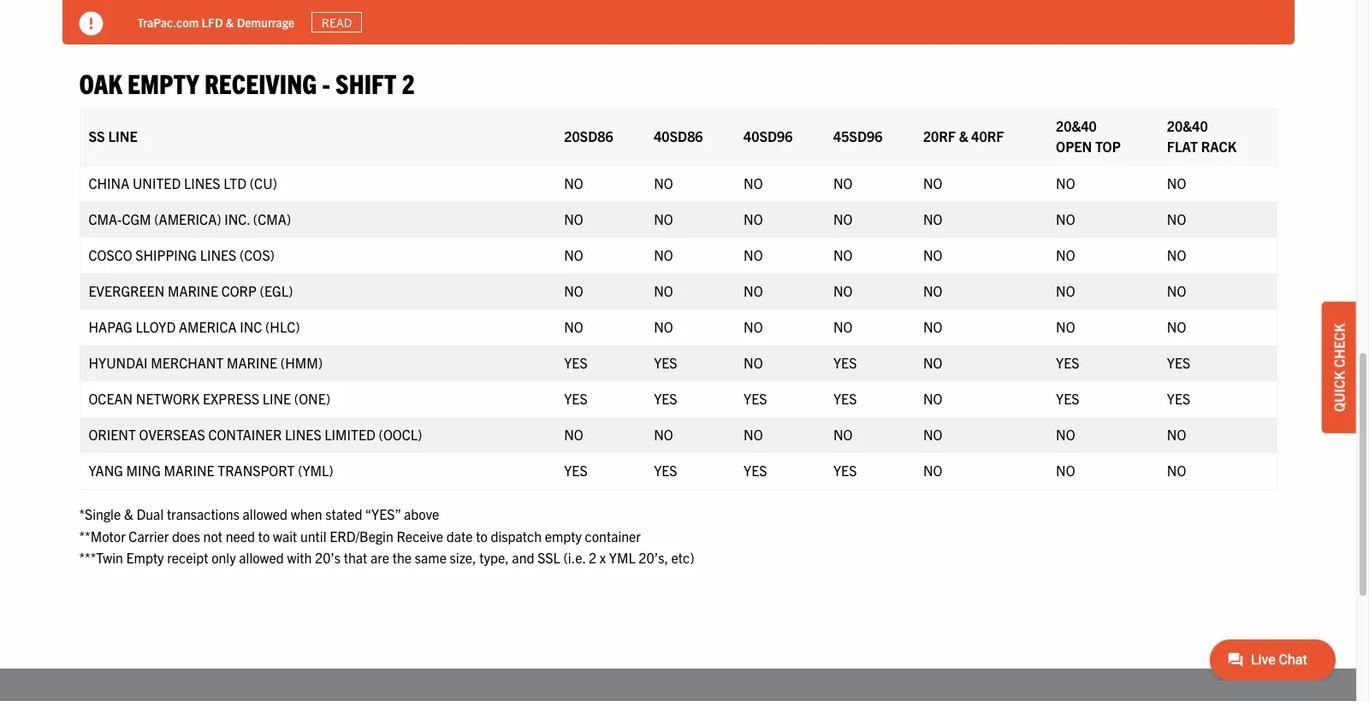 Task type: vqa. For each thing, say whether or not it's contained in the screenshot.


Task type: locate. For each thing, give the bounding box(es) containing it.
transactions
[[167, 506, 239, 523]]

2 right shift
[[402, 66, 415, 99]]

& inside "*single & dual transactions allowed when stated "yes" above **motor carrier does not need to wait until erd/begin receive date to dispatch empty container ***twin empty receipt only allowed with 20's that are the same size, type, and ssl (i.e. 2 x yml 20's, etc)"
[[124, 506, 133, 523]]

and
[[512, 550, 534, 567]]

& right lfd
[[226, 14, 234, 30]]

overseas
[[139, 426, 205, 443]]

shift
[[336, 66, 396, 99]]

orient
[[89, 426, 136, 443]]

2 20&40 from the left
[[1167, 117, 1208, 134]]

1 20&40 from the left
[[1056, 117, 1097, 134]]

corp
[[221, 283, 257, 300]]

(cu)
[[250, 175, 277, 192]]

the
[[393, 550, 412, 567]]

0 vertical spatial 2
[[402, 66, 415, 99]]

marine for (hmm)
[[227, 354, 277, 372]]

20&40
[[1056, 117, 1097, 134], [1167, 117, 1208, 134]]

0 horizontal spatial line
[[108, 128, 137, 145]]

0 vertical spatial lines
[[184, 175, 220, 192]]

0 vertical spatial marine
[[168, 283, 218, 300]]

0 horizontal spatial &
[[124, 506, 133, 523]]

erd/begin
[[330, 528, 393, 545]]

(cma)
[[253, 211, 291, 228]]

0 horizontal spatial 2
[[402, 66, 415, 99]]

marine down inc on the top
[[227, 354, 277, 372]]

line
[[108, 128, 137, 145], [263, 390, 291, 407]]

transport
[[218, 462, 295, 479]]

yml
[[609, 550, 636, 567]]

shipping
[[135, 247, 197, 264]]

20&40 up open
[[1056, 117, 1097, 134]]

& left dual
[[124, 506, 133, 523]]

1 vertical spatial lines
[[200, 247, 236, 264]]

(yml)
[[298, 462, 333, 479]]

2 left x
[[589, 550, 597, 567]]

yes
[[564, 354, 588, 372], [654, 354, 677, 372], [833, 354, 857, 372], [1056, 354, 1079, 372], [1167, 354, 1191, 372], [564, 390, 588, 407], [654, 390, 677, 407], [744, 390, 767, 407], [833, 390, 857, 407], [1056, 390, 1079, 407], [1167, 390, 1191, 407], [564, 462, 588, 479], [654, 462, 677, 479], [744, 462, 767, 479], [833, 462, 857, 479]]

marine
[[168, 283, 218, 300], [227, 354, 277, 372], [164, 462, 214, 479]]

solid image
[[79, 12, 103, 36]]

does
[[172, 528, 200, 545]]

allowed up wait
[[243, 506, 288, 523]]

1 horizontal spatial &
[[226, 14, 234, 30]]

allowed
[[243, 506, 288, 523], [239, 550, 284, 567]]

2 horizontal spatial &
[[959, 128, 968, 145]]

marine down the overseas
[[164, 462, 214, 479]]

to
[[258, 528, 270, 545], [476, 528, 488, 545]]

to left wait
[[258, 528, 270, 545]]

receiving
[[205, 66, 317, 99]]

evergreen
[[89, 283, 165, 300]]

lines
[[184, 175, 220, 192], [200, 247, 236, 264], [285, 426, 321, 443]]

1 vertical spatial line
[[263, 390, 291, 407]]

that
[[344, 550, 367, 567]]

0 vertical spatial &
[[226, 14, 234, 30]]

(one)
[[294, 390, 330, 407]]

lines left ltd
[[184, 175, 220, 192]]

-
[[322, 66, 330, 99]]

limited
[[325, 426, 376, 443]]

orient overseas container lines limited (oocl)
[[89, 426, 422, 443]]

0 horizontal spatial 20&40
[[1056, 117, 1097, 134]]

cosco shipping lines (cos)
[[89, 247, 275, 264]]

1 vertical spatial &
[[959, 128, 968, 145]]

20rf
[[923, 128, 956, 145]]

(i.e.
[[563, 550, 586, 567]]

2 vertical spatial &
[[124, 506, 133, 523]]

1 horizontal spatial line
[[263, 390, 291, 407]]

demurrage
[[237, 14, 295, 30]]

0 vertical spatial allowed
[[243, 506, 288, 523]]

20&40 open top
[[1056, 117, 1121, 155]]

0 horizontal spatial to
[[258, 528, 270, 545]]

express
[[203, 390, 259, 407]]

(hmm)
[[281, 354, 323, 372]]

lloyd
[[136, 318, 176, 336]]

marine up hapag lloyd america inc (hlc)
[[168, 283, 218, 300]]

no
[[564, 175, 583, 192], [654, 175, 673, 192], [744, 175, 763, 192], [833, 175, 853, 192], [923, 175, 942, 192], [1056, 175, 1075, 192], [1167, 175, 1186, 192], [564, 211, 583, 228], [654, 211, 673, 228], [744, 211, 763, 228], [833, 211, 853, 228], [923, 211, 942, 228], [1056, 211, 1075, 228], [1167, 211, 1186, 228], [564, 247, 583, 264], [654, 247, 673, 264], [744, 247, 763, 264], [833, 247, 853, 264], [923, 247, 942, 264], [1056, 247, 1075, 264], [1167, 247, 1186, 264], [564, 283, 583, 300], [654, 283, 673, 300], [744, 283, 763, 300], [833, 283, 853, 300], [923, 283, 942, 300], [1056, 283, 1075, 300], [1167, 283, 1186, 300], [564, 318, 583, 336], [654, 318, 673, 336], [744, 318, 763, 336], [833, 318, 853, 336], [923, 318, 942, 336], [1056, 318, 1075, 336], [1167, 318, 1186, 336], [744, 354, 763, 372], [923, 354, 942, 372], [923, 390, 942, 407], [564, 426, 583, 443], [654, 426, 673, 443], [744, 426, 763, 443], [833, 426, 853, 443], [923, 426, 942, 443], [1056, 426, 1075, 443], [1167, 426, 1186, 443], [923, 462, 942, 479], [1056, 462, 1075, 479], [1167, 462, 1186, 479]]

1 horizontal spatial 2
[[589, 550, 597, 567]]

40sd96
[[744, 128, 793, 145]]

20&40 up flat
[[1167, 117, 1208, 134]]

20&40 inside 20&40 open top
[[1056, 117, 1097, 134]]

quick check link
[[1322, 302, 1356, 434]]

40rf
[[972, 128, 1004, 145]]

when
[[291, 506, 322, 523]]

20&40 inside 20&40 flat rack
[[1167, 117, 1208, 134]]

(america)
[[154, 211, 221, 228]]

line left "(one)"
[[263, 390, 291, 407]]

footer
[[0, 669, 1356, 702]]

not
[[203, 528, 223, 545]]

ocean network express line (one)
[[89, 390, 330, 407]]

read link
[[312, 12, 362, 33]]

ss line
[[89, 128, 137, 145]]

empty
[[545, 528, 582, 545]]

&
[[226, 14, 234, 30], [959, 128, 968, 145], [124, 506, 133, 523]]

container
[[585, 528, 641, 545]]

size,
[[450, 550, 476, 567]]

lines left "(cos)"
[[200, 247, 236, 264]]

*single & dual transactions allowed when stated "yes" above **motor carrier does not need to wait until erd/begin receive date to dispatch empty container ***twin empty receipt only allowed with 20's that are the same size, type, and ssl (i.e. 2 x yml 20's, etc)
[[79, 506, 695, 567]]

& left 40rf
[[959, 128, 968, 145]]

allowed down need
[[239, 550, 284, 567]]

top
[[1095, 138, 1121, 155]]

cma-cgm (america) inc. (cma)
[[89, 211, 291, 228]]

2 inside "*single & dual transactions allowed when stated "yes" above **motor carrier does not need to wait until erd/begin receive date to dispatch empty container ***twin empty receipt only allowed with 20's that are the same size, type, and ssl (i.e. 2 x yml 20's, etc)"
[[589, 550, 597, 567]]

hapag
[[89, 318, 132, 336]]

2 vertical spatial marine
[[164, 462, 214, 479]]

1 vertical spatial 2
[[589, 550, 597, 567]]

line right ss
[[108, 128, 137, 145]]

x
[[600, 550, 606, 567]]

to right date
[[476, 528, 488, 545]]

20&40 flat rack
[[1167, 117, 1237, 155]]

1 horizontal spatial to
[[476, 528, 488, 545]]

empty
[[126, 550, 164, 567]]

container
[[208, 426, 282, 443]]

1 horizontal spatial 20&40
[[1167, 117, 1208, 134]]

1 vertical spatial marine
[[227, 354, 277, 372]]

oak empty receiving                - shift 2
[[79, 66, 415, 99]]

lines down "(one)"
[[285, 426, 321, 443]]

hyundai
[[89, 354, 148, 372]]



Task type: describe. For each thing, give the bounding box(es) containing it.
check
[[1331, 324, 1348, 368]]

empty
[[128, 66, 199, 99]]

20's,
[[639, 550, 668, 567]]

wait
[[273, 528, 297, 545]]

trapac.com
[[137, 14, 199, 30]]

china
[[89, 175, 129, 192]]

rack
[[1201, 138, 1237, 155]]

45sd96
[[833, 128, 883, 145]]

cosco
[[89, 247, 132, 264]]

america
[[179, 318, 237, 336]]

(oocl)
[[379, 426, 422, 443]]

1 vertical spatial allowed
[[239, 550, 284, 567]]

receipt
[[167, 550, 208, 567]]

20&40 for open
[[1056, 117, 1097, 134]]

evergreen marine corp (egl)
[[89, 283, 293, 300]]

cgm
[[122, 211, 151, 228]]

2 vertical spatial lines
[[285, 426, 321, 443]]

receive
[[397, 528, 443, 545]]

with
[[287, 550, 312, 567]]

20&40 for flat
[[1167, 117, 1208, 134]]

type,
[[479, 550, 509, 567]]

read
[[322, 15, 352, 30]]

china united lines ltd (cu)
[[89, 175, 277, 192]]

marine for transport
[[164, 462, 214, 479]]

inc.
[[224, 211, 250, 228]]

until
[[300, 528, 326, 545]]

stated
[[325, 506, 362, 523]]

1 to from the left
[[258, 528, 270, 545]]

flat
[[1167, 138, 1198, 155]]

dispatch
[[491, 528, 542, 545]]

trapac.com lfd & demurrage
[[137, 14, 295, 30]]

20sd86
[[564, 128, 613, 145]]

yang ming marine transport (yml)
[[89, 462, 333, 479]]

ssl
[[538, 550, 560, 567]]

inc
[[240, 318, 262, 336]]

40sd86
[[654, 128, 703, 145]]

hapag lloyd america inc (hlc)
[[89, 318, 300, 336]]

**motor
[[79, 528, 126, 545]]

20rf & 40rf
[[923, 128, 1004, 145]]

quick check
[[1331, 324, 1348, 412]]

oak
[[79, 66, 122, 99]]

0 vertical spatial line
[[108, 128, 137, 145]]

(egl)
[[260, 283, 293, 300]]

ming
[[126, 462, 161, 479]]

above
[[404, 506, 439, 523]]

lines for ltd
[[184, 175, 220, 192]]

*single
[[79, 506, 121, 523]]

dual
[[136, 506, 164, 523]]

***twin
[[79, 550, 123, 567]]

(cos)
[[240, 247, 275, 264]]

date
[[446, 528, 473, 545]]

& for 20rf & 40rf
[[959, 128, 968, 145]]

same
[[415, 550, 447, 567]]

cma-
[[89, 211, 122, 228]]

network
[[136, 390, 200, 407]]

20's
[[315, 550, 341, 567]]

etc)
[[671, 550, 695, 567]]

& for *single & dual transactions allowed when stated "yes" above **motor carrier does not need to wait until erd/begin receive date to dispatch empty container ***twin empty receipt only allowed with 20's that are the same size, type, and ssl (i.e. 2 x yml 20's, etc)
[[124, 506, 133, 523]]

hyundai merchant marine (hmm)
[[89, 354, 323, 372]]

(hlc)
[[265, 318, 300, 336]]

carrier
[[129, 528, 169, 545]]

merchant
[[151, 354, 224, 372]]

lines for (cos)
[[200, 247, 236, 264]]

open
[[1056, 138, 1092, 155]]

yang
[[89, 462, 123, 479]]

only
[[211, 550, 236, 567]]

lfd
[[202, 14, 223, 30]]

2 to from the left
[[476, 528, 488, 545]]

ltd
[[224, 175, 247, 192]]



